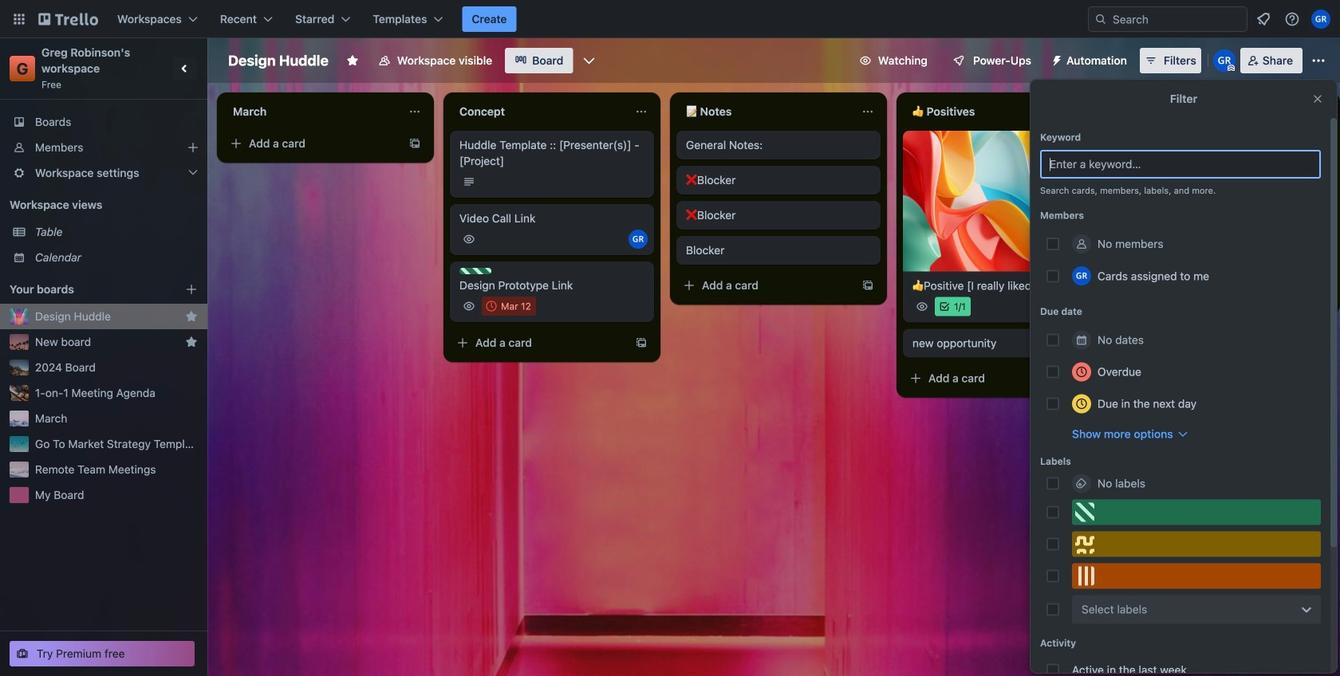 Task type: vqa. For each thing, say whether or not it's contained in the screenshot.
'Add board' icon
yes



Task type: describe. For each thing, give the bounding box(es) containing it.
Enter a keyword… text field
[[1040, 150, 1321, 179]]

search image
[[1095, 13, 1108, 26]]

create from template… image
[[409, 137, 421, 150]]

show menu image
[[1311, 53, 1327, 69]]

1 horizontal spatial greg robinson (gregrobinson96) image
[[1213, 49, 1236, 72]]

greg robinson (gregrobinson96) image
[[1072, 267, 1092, 286]]

your boards with 8 items element
[[10, 280, 161, 299]]

color: green, title: none image
[[460, 268, 492, 274]]

Search field
[[1108, 8, 1247, 30]]

1 vertical spatial create from template… image
[[635, 337, 648, 349]]

back to home image
[[38, 6, 98, 32]]

2 vertical spatial create from template… image
[[1088, 372, 1101, 385]]

Board name text field
[[220, 48, 337, 73]]

sm image
[[1044, 48, 1067, 70]]

customize views image
[[581, 53, 597, 69]]

color: orange, title: none element
[[1072, 564, 1321, 589]]

color: yellow, title: none element
[[1072, 532, 1321, 557]]

0 notifications image
[[1254, 10, 1273, 29]]



Task type: locate. For each thing, give the bounding box(es) containing it.
1 vertical spatial greg robinson (gregrobinson96) image
[[1213, 49, 1236, 72]]

0 vertical spatial starred icon image
[[185, 310, 198, 323]]

add board image
[[185, 283, 198, 296]]

1 horizontal spatial create from template… image
[[862, 279, 875, 292]]

0 vertical spatial create from template… image
[[862, 279, 875, 292]]

color: green, title: none element
[[1072, 500, 1321, 525]]

primary element
[[0, 0, 1340, 38]]

create from template… image
[[862, 279, 875, 292], [635, 337, 648, 349], [1088, 372, 1101, 385]]

1 vertical spatial starred icon image
[[185, 336, 198, 349]]

None text field
[[223, 99, 402, 124], [903, 99, 1082, 124], [223, 99, 402, 124], [903, 99, 1082, 124]]

2 vertical spatial greg robinson (gregrobinson96) image
[[629, 230, 648, 249]]

starred icon image
[[185, 310, 198, 323], [185, 336, 198, 349]]

1 starred icon image from the top
[[185, 310, 198, 323]]

None checkbox
[[1139, 214, 1189, 233], [482, 297, 536, 316], [1139, 214, 1189, 233], [482, 297, 536, 316]]

0 horizontal spatial create from template… image
[[635, 337, 648, 349]]

0 horizontal spatial greg robinson (gregrobinson96) image
[[629, 230, 648, 249]]

open information menu image
[[1285, 11, 1301, 27]]

this member is an admin of this board. image
[[1228, 65, 1235, 72]]

2 horizontal spatial create from template… image
[[1088, 372, 1101, 385]]

workspace navigation collapse icon image
[[174, 57, 196, 80]]

greg robinson (gregrobinson96) image
[[1312, 10, 1331, 29], [1213, 49, 1236, 72], [629, 230, 648, 249]]

star or unstar board image
[[346, 54, 359, 67]]

close popover image
[[1312, 93, 1325, 105]]

2 horizontal spatial greg robinson (gregrobinson96) image
[[1312, 10, 1331, 29]]

None text field
[[450, 99, 629, 124], [677, 99, 855, 124], [450, 99, 629, 124], [677, 99, 855, 124]]

0 vertical spatial greg robinson (gregrobinson96) image
[[1312, 10, 1331, 29]]

2 starred icon image from the top
[[185, 336, 198, 349]]



